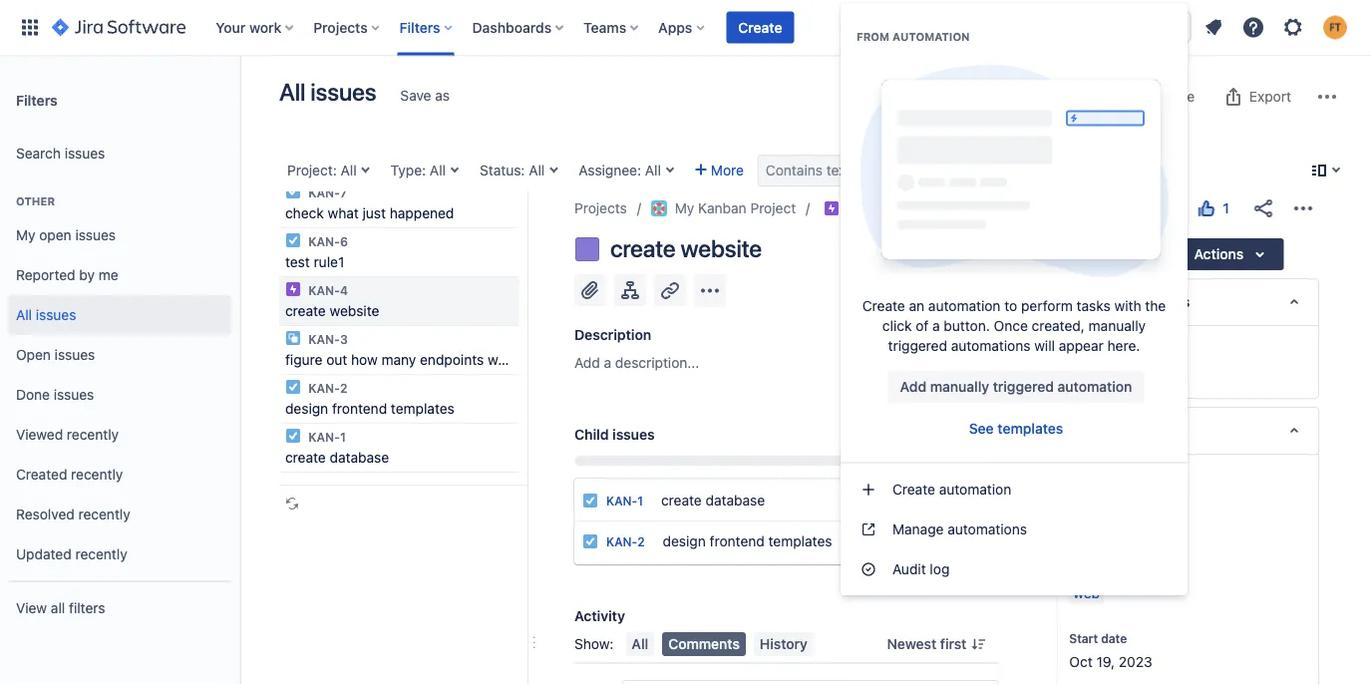 Task type: vqa. For each thing, say whether or not it's contained in the screenshot.


Task type: locate. For each thing, give the bounding box(es) containing it.
all issues down reported
[[16, 307, 76, 323]]

recently up created recently
[[67, 426, 119, 443]]

actions button
[[1154, 238, 1284, 270]]

projects right "work"
[[313, 19, 368, 35]]

my kanban project link
[[651, 196, 796, 220]]

your for your pinned fields
[[1069, 294, 1100, 310]]

0 horizontal spatial projects
[[313, 19, 368, 35]]

share image
[[1252, 196, 1276, 220]]

my inside "link"
[[675, 200, 694, 216]]

Search issues using keywords text field
[[758, 155, 878, 186]]

create down figure on the bottom of the page
[[285, 449, 326, 466]]

0 vertical spatial 2023
[[1123, 365, 1157, 382]]

website up 3
[[330, 303, 379, 319]]

2 horizontal spatial templates
[[998, 420, 1063, 437]]

priority: medium image left create automation
[[865, 491, 885, 511]]

date up the "oct 19, 2023"
[[1101, 631, 1127, 645]]

priority: medium image for create database
[[865, 491, 885, 511]]

search issues
[[16, 145, 105, 162]]

0 vertical spatial my
[[675, 200, 694, 216]]

actions image
[[1291, 196, 1315, 220]]

reported
[[16, 267, 75, 283]]

database up 'design frontend templates' link
[[706, 492, 765, 508]]

design frontend templates
[[285, 400, 455, 417], [663, 533, 832, 549]]

triggered up see templates
[[993, 378, 1054, 395]]

1 priority: medium image from the top
[[865, 491, 885, 511]]

kan-1 down out
[[305, 430, 346, 444]]

recently down viewed recently link on the bottom of the page
[[71, 466, 123, 483]]

open
[[16, 347, 51, 363]]

settings image
[[1281, 15, 1305, 39]]

0 horizontal spatial design
[[285, 400, 328, 417]]

task image for create database
[[285, 428, 301, 444]]

0 vertical spatial 2
[[340, 381, 347, 395]]

templates down add manually triggered automation link at the bottom right
[[998, 420, 1063, 437]]

done
[[16, 387, 50, 403], [963, 452, 997, 469]]

0 horizontal spatial add
[[574, 355, 600, 371]]

figure out how many endpoints we need
[[285, 352, 542, 368]]

filters up search issues on the top left of the page
[[16, 91, 58, 108]]

1 down out
[[340, 430, 346, 444]]

projects down assignee:
[[574, 200, 627, 216]]

happened
[[390, 205, 454, 221]]

add inside from automation group
[[900, 378, 927, 395]]

kan-4 down rule1
[[305, 283, 348, 297]]

from automation group
[[841, 9, 1188, 456]]

1 vertical spatial create database
[[661, 492, 765, 508]]

epic image
[[824, 200, 840, 216], [285, 281, 301, 297]]

kan-2 down out
[[305, 381, 347, 395]]

1
[[340, 430, 346, 444], [637, 494, 643, 508]]

what
[[328, 205, 359, 221]]

an
[[909, 298, 925, 314]]

check what just happened
[[285, 205, 454, 221]]

jira software image
[[52, 15, 186, 39], [52, 15, 186, 39]]

projects inside "popup button"
[[313, 19, 368, 35]]

recently for updated recently
[[75, 546, 127, 563]]

comments
[[668, 636, 740, 652]]

date inside due date nov 22, 2023
[[1095, 343, 1121, 357]]

manually up see
[[930, 378, 989, 395]]

all up open
[[16, 307, 32, 323]]

issues up open issues at the bottom
[[36, 307, 76, 323]]

1 horizontal spatial done
[[963, 452, 997, 469]]

0 vertical spatial date
[[1095, 343, 1121, 357]]

date up 22,
[[1095, 343, 1121, 357]]

recently down "created recently" link at the bottom left
[[78, 506, 130, 523]]

1 horizontal spatial frontend
[[710, 533, 765, 549]]

here.
[[1108, 338, 1140, 354]]

menu
[[841, 3, 1188, 595]]

kan- for what
[[308, 185, 340, 199]]

search for search
[[891, 162, 938, 179]]

task image up test
[[285, 232, 301, 248]]

all issues inside "link"
[[16, 307, 76, 323]]

your
[[216, 19, 246, 35], [1069, 294, 1100, 310]]

1 vertical spatial templates
[[998, 420, 1063, 437]]

create website up "link issues, web pages, and more" image
[[610, 234, 762, 262]]

4 down rule1
[[340, 283, 348, 297]]

teams
[[584, 19, 626, 35]]

automations down create automation link
[[948, 521, 1027, 538]]

2 down out
[[340, 381, 347, 395]]

frontend down the create database link
[[710, 533, 765, 549]]

start date
[[1069, 631, 1127, 645]]

all inside "link"
[[16, 307, 32, 323]]

resolved recently link
[[8, 495, 231, 535]]

1 vertical spatial issue type: task image
[[582, 534, 598, 549]]

priority: medium image left manage
[[865, 532, 885, 551]]

1 horizontal spatial design frontend templates
[[663, 533, 832, 549]]

create right apps dropdown button
[[738, 19, 782, 35]]

1 horizontal spatial a
[[933, 318, 940, 334]]

kanban
[[698, 200, 747, 216]]

database
[[330, 449, 389, 466], [706, 492, 765, 508]]

automations down once
[[951, 338, 1031, 354]]

database down how
[[330, 449, 389, 466]]

1 horizontal spatial kan-2
[[606, 535, 645, 549]]

menu bar
[[622, 632, 818, 656]]

recently for resolved recently
[[78, 506, 130, 523]]

0 vertical spatial kan-2
[[305, 381, 347, 395]]

0 vertical spatial done
[[16, 387, 50, 403]]

0 horizontal spatial website
[[330, 303, 379, 319]]

kan-1 up kan-2 link
[[606, 494, 643, 508]]

your inside popup button
[[216, 19, 246, 35]]

done down create child icon
[[963, 452, 997, 469]]

open issues
[[16, 347, 95, 363]]

issue type: task image left kan-2 link
[[582, 534, 598, 549]]

your for your work
[[216, 19, 246, 35]]

priority: medium image
[[865, 491, 885, 511], [865, 532, 885, 551]]

2023
[[1123, 365, 1157, 382], [1119, 654, 1153, 670]]

create inside create an automation to perform tasks with the click of a button. once created, manually triggered automations will appear here.
[[862, 298, 905, 314]]

1 vertical spatial kan-2
[[606, 535, 645, 549]]

see templates
[[969, 420, 1063, 437]]

recently for created recently
[[71, 466, 123, 483]]

task image for design frontend templates
[[285, 379, 301, 395]]

create inside group
[[893, 481, 935, 498]]

automation down 0 % done
[[939, 481, 1012, 498]]

4 down search button
[[883, 200, 892, 216]]

2 task image from the top
[[285, 428, 301, 444]]

epic image left kan-4 link
[[824, 200, 840, 216]]

add
[[574, 355, 600, 371], [900, 378, 927, 395]]

a inside create an automation to perform tasks with the click of a button. once created, manually triggered automations will appear here.
[[933, 318, 940, 334]]

create up click
[[862, 298, 905, 314]]

open in google sheets image
[[1087, 88, 1103, 104]]

1 vertical spatial triggered
[[993, 378, 1054, 395]]

2023 right 22,
[[1123, 365, 1157, 382]]

issue type: task image left kan-1 link
[[582, 493, 598, 509]]

by
[[79, 267, 95, 283]]

task image
[[285, 183, 301, 199], [285, 232, 301, 248]]

search up other
[[16, 145, 61, 162]]

1 vertical spatial design
[[663, 533, 706, 549]]

0 vertical spatial automations
[[951, 338, 1031, 354]]

kan-2
[[305, 381, 347, 395], [606, 535, 645, 549]]

design frontend templates down the create database link
[[663, 533, 832, 549]]

banner
[[0, 0, 1371, 56]]

1 vertical spatial design frontend templates
[[663, 533, 832, 549]]

1 horizontal spatial add
[[900, 378, 927, 395]]

other
[[16, 195, 55, 208]]

open in microsoft excel image
[[1044, 88, 1060, 104]]

all issues down projects "popup button"
[[279, 78, 376, 106]]

manage automations link
[[841, 510, 1188, 549]]

issues down projects "popup button"
[[310, 78, 376, 106]]

jql
[[1023, 161, 1049, 178]]

0 horizontal spatial triggered
[[888, 338, 947, 354]]

design down figure on the bottom of the page
[[285, 400, 328, 417]]

view
[[16, 600, 47, 616]]

kan-4
[[848, 200, 892, 216], [305, 283, 348, 297]]

0 horizontal spatial kan-4
[[305, 283, 348, 297]]

0 horizontal spatial my
[[16, 227, 35, 243]]

0 horizontal spatial kan-1
[[305, 430, 346, 444]]

1 vertical spatial all issues
[[16, 307, 76, 323]]

1 horizontal spatial your
[[1069, 294, 1100, 310]]

kan-
[[308, 185, 340, 199], [848, 200, 883, 216], [308, 234, 340, 248], [308, 283, 340, 297], [308, 332, 340, 346], [308, 381, 340, 395], [308, 430, 340, 444], [606, 494, 637, 508], [606, 535, 637, 549]]

0 vertical spatial create website
[[610, 234, 762, 262]]

create inside button
[[738, 19, 782, 35]]

a down the description
[[604, 355, 611, 371]]

your pinned fields
[[1069, 294, 1190, 310]]

kan-2 link
[[606, 535, 645, 549]]

add down of
[[900, 378, 927, 395]]

0 vertical spatial your
[[216, 19, 246, 35]]

newest first button
[[875, 632, 999, 656]]

my
[[675, 200, 694, 216], [16, 227, 35, 243]]

your work
[[216, 19, 281, 35]]

1 horizontal spatial projects
[[574, 200, 627, 216]]

group
[[841, 462, 1188, 595]]

2 down kan-1 link
[[637, 535, 645, 549]]

first
[[940, 636, 967, 652]]

0 vertical spatial epic image
[[824, 200, 840, 216]]

type: all
[[391, 162, 446, 179]]

1 vertical spatial 4
[[340, 283, 348, 297]]

templates down the create database link
[[768, 533, 832, 549]]

1 vertical spatial a
[[604, 355, 611, 371]]

1 vertical spatial 1
[[637, 494, 643, 508]]

your pinned fields element
[[1056, 278, 1319, 326]]

design frontend templates down how
[[285, 400, 455, 417]]

my open issues link
[[8, 215, 231, 255]]

0 vertical spatial all issues
[[279, 78, 376, 106]]

will
[[1034, 338, 1055, 354]]

0 vertical spatial automation
[[928, 298, 1001, 314]]

0 horizontal spatial database
[[330, 449, 389, 466]]

1 vertical spatial manually
[[930, 378, 989, 395]]

create
[[738, 19, 782, 35], [862, 298, 905, 314], [893, 481, 935, 498]]

from automation
[[857, 30, 970, 43]]

link issues, web pages, and more image
[[658, 278, 682, 302]]

0 horizontal spatial filters
[[16, 91, 58, 108]]

0 vertical spatial create
[[738, 19, 782, 35]]

2
[[340, 381, 347, 395], [637, 535, 645, 549]]

2023 right the 19,
[[1119, 654, 1153, 670]]

0 horizontal spatial your
[[216, 19, 246, 35]]

kan-2 down kan-1 link
[[606, 535, 645, 549]]

once
[[994, 318, 1028, 334]]

1 horizontal spatial create database
[[661, 492, 765, 508]]

0 vertical spatial task image
[[285, 379, 301, 395]]

add for add a description...
[[574, 355, 600, 371]]

projects
[[313, 19, 368, 35], [574, 200, 627, 216]]

1 up kan-2 link
[[637, 494, 643, 508]]

add app image
[[698, 279, 722, 303]]

web
[[1073, 585, 1100, 601]]

audit log link
[[841, 549, 1188, 589]]

0 vertical spatial projects
[[313, 19, 368, 35]]

0 vertical spatial filters
[[400, 19, 440, 35]]

all
[[279, 78, 305, 106], [341, 162, 357, 179], [430, 162, 446, 179], [529, 162, 545, 179], [645, 162, 661, 179], [16, 307, 32, 323], [632, 636, 648, 652]]

type:
[[391, 162, 426, 179]]

0 horizontal spatial create database
[[285, 449, 389, 466]]

my inside other group
[[16, 227, 35, 243]]

templates down figure out how many endpoints we need
[[391, 400, 455, 417]]

search issues link
[[8, 134, 231, 174]]

0 vertical spatial frontend
[[332, 400, 387, 417]]

0 vertical spatial create database
[[285, 449, 389, 466]]

website down my kanban project "link"
[[681, 234, 762, 262]]

0 horizontal spatial frontend
[[332, 400, 387, 417]]

1 vertical spatial task image
[[285, 232, 301, 248]]

menu bar containing all
[[622, 632, 818, 656]]

0 vertical spatial priority: medium image
[[865, 491, 885, 511]]

19,
[[1097, 654, 1115, 670]]

your up created,
[[1069, 294, 1100, 310]]

my left the open on the top left of page
[[16, 227, 35, 243]]

1 vertical spatial frontend
[[710, 533, 765, 549]]

search button
[[884, 155, 945, 186]]

2 issue type: task image from the top
[[582, 534, 598, 549]]

to inside create an automation to perform tasks with the click of a button. once created, manually triggered automations will appear here.
[[1004, 298, 1017, 314]]

1 vertical spatial done
[[963, 452, 997, 469]]

1 horizontal spatial my
[[675, 200, 694, 216]]

1 horizontal spatial website
[[681, 234, 762, 262]]

filters
[[69, 600, 105, 616]]

1 vertical spatial 2023
[[1119, 654, 1153, 670]]

manually up here. on the right of page
[[1089, 318, 1146, 334]]

all right the type:
[[430, 162, 446, 179]]

recently down resolved recently link
[[75, 546, 127, 563]]

create database up 'design frontend templates' link
[[661, 492, 765, 508]]

7
[[340, 185, 347, 199]]

share
[[1158, 88, 1195, 105]]

create website up kan-3
[[285, 303, 379, 319]]

date for start date
[[1101, 631, 1127, 645]]

work
[[249, 19, 281, 35]]

issue type: task image
[[582, 493, 598, 509], [582, 534, 598, 549]]

2 task image from the top
[[285, 232, 301, 248]]

see templates link
[[957, 413, 1075, 445]]

1 vertical spatial kan-4
[[305, 283, 348, 297]]

search for search issues
[[16, 145, 61, 162]]

with
[[1114, 298, 1141, 314]]

details element
[[1056, 407, 1319, 455]]

all issues
[[279, 78, 376, 106], [16, 307, 76, 323]]

a
[[933, 318, 940, 334], [604, 355, 611, 371]]

0 horizontal spatial a
[[604, 355, 611, 371]]

2 vertical spatial templates
[[768, 533, 832, 549]]

1 vertical spatial my
[[16, 227, 35, 243]]

0 horizontal spatial search
[[16, 145, 61, 162]]

switch to jql
[[959, 161, 1049, 178]]

create database down out
[[285, 449, 389, 466]]

check
[[285, 205, 324, 221]]

add down the description
[[574, 355, 600, 371]]

1 task image from the top
[[285, 379, 301, 395]]

recently
[[67, 426, 119, 443], [71, 466, 123, 483], [78, 506, 130, 523], [75, 546, 127, 563]]

triggered down of
[[888, 338, 947, 354]]

task image
[[285, 379, 301, 395], [285, 428, 301, 444]]

to left jql
[[1006, 161, 1019, 178]]

sidebar navigation image
[[217, 80, 261, 120]]

triggered inside create an automation to perform tasks with the click of a button. once created, manually triggered automations will appear here.
[[888, 338, 947, 354]]

0 vertical spatial manually
[[1089, 318, 1146, 334]]

0 vertical spatial website
[[681, 234, 762, 262]]

0 vertical spatial 1
[[340, 430, 346, 444]]

automation up the 'button.'
[[928, 298, 1001, 314]]

create database
[[285, 449, 389, 466], [661, 492, 765, 508]]

done down open
[[16, 387, 50, 403]]

1 task image from the top
[[285, 183, 301, 199]]

task image up check
[[285, 183, 301, 199]]

0 vertical spatial add
[[574, 355, 600, 371]]

add manually triggered automation
[[900, 378, 1132, 395]]

a right of
[[933, 318, 940, 334]]

the
[[1145, 298, 1166, 314]]

my right my kanban project image
[[675, 200, 694, 216]]

filters up save
[[400, 19, 440, 35]]

kan- for frontend
[[308, 381, 340, 395]]

search up kan-4 link
[[891, 162, 938, 179]]

automation down due
[[1058, 378, 1132, 395]]

group containing create automation
[[841, 462, 1188, 595]]

frontend down how
[[332, 400, 387, 417]]

priority: medium image for design frontend templates
[[865, 532, 885, 551]]

1 horizontal spatial filters
[[400, 19, 440, 35]]

0 vertical spatial triggered
[[888, 338, 947, 354]]

to
[[1006, 161, 1019, 178], [1004, 298, 1017, 314]]

create up manage
[[893, 481, 935, 498]]

0 vertical spatial design frontend templates
[[285, 400, 455, 417]]

1 issue type: task image from the top
[[582, 493, 598, 509]]

updated recently link
[[8, 535, 231, 574]]

as
[[435, 87, 450, 104]]

all right show:
[[632, 636, 648, 652]]

out
[[326, 352, 347, 368]]

search inside button
[[891, 162, 938, 179]]

1 horizontal spatial epic image
[[824, 200, 840, 216]]

1 horizontal spatial 4
[[883, 200, 892, 216]]

kan-4 link
[[848, 196, 892, 220]]

done inside done issues link
[[16, 387, 50, 403]]

to up once
[[1004, 298, 1017, 314]]

teams button
[[578, 11, 646, 43]]

0 vertical spatial 4
[[883, 200, 892, 216]]

1 vertical spatial add
[[900, 378, 927, 395]]

just
[[363, 205, 386, 221]]

1 horizontal spatial database
[[706, 492, 765, 508]]

create an automation to perform tasks with the click of a button. once created, manually triggered automations will appear here.
[[862, 298, 1166, 354]]

1 horizontal spatial all issues
[[279, 78, 376, 106]]

0 horizontal spatial all issues
[[16, 307, 76, 323]]

kan-4 down search button
[[848, 200, 892, 216]]

1 vertical spatial date
[[1101, 631, 1127, 645]]

1 horizontal spatial create website
[[610, 234, 762, 262]]

resolved recently
[[16, 506, 130, 523]]

0 vertical spatial issue type: task image
[[582, 493, 598, 509]]

0 horizontal spatial create website
[[285, 303, 379, 319]]

1 vertical spatial priority: medium image
[[865, 532, 885, 551]]

issues
[[310, 78, 376, 106], [65, 145, 105, 162], [75, 227, 116, 243], [36, 307, 76, 323], [55, 347, 95, 363], [54, 387, 94, 403], [612, 426, 655, 443]]

0 horizontal spatial kan-2
[[305, 381, 347, 395]]

view all filters
[[16, 600, 105, 616]]

epic image down test
[[285, 281, 301, 297]]

date
[[1095, 343, 1121, 357], [1101, 631, 1127, 645]]

your left "work"
[[216, 19, 246, 35]]

1 vertical spatial kan-1
[[606, 494, 643, 508]]

issues right open
[[55, 347, 95, 363]]

0 vertical spatial task image
[[285, 183, 301, 199]]

design right kan-2 link
[[663, 533, 706, 549]]

2 priority: medium image from the top
[[865, 532, 885, 551]]

primary element
[[12, 0, 992, 55]]

0
[[938, 452, 946, 469]]

0 vertical spatial a
[[933, 318, 940, 334]]

0 horizontal spatial design frontend templates
[[285, 400, 455, 417]]



Task type: describe. For each thing, give the bounding box(es) containing it.
projects for projects "popup button"
[[313, 19, 368, 35]]

create for create
[[738, 19, 782, 35]]

add for add manually triggered automation
[[900, 378, 927, 395]]

issues up the my open issues
[[65, 145, 105, 162]]

Search field
[[992, 11, 1192, 43]]

issues inside "link"
[[36, 307, 76, 323]]

0 vertical spatial to
[[1006, 161, 1019, 178]]

small image
[[1002, 89, 1018, 105]]

log
[[930, 561, 950, 577]]

issue type: task image for design frontend templates
[[582, 534, 598, 549]]

dashboards button
[[466, 11, 572, 43]]

manually inside add manually triggered automation link
[[930, 378, 989, 395]]

task image for test rule1
[[285, 232, 301, 248]]

1 horizontal spatial 2
[[637, 535, 645, 549]]

manage automations
[[893, 521, 1027, 538]]

notifications image
[[1202, 15, 1226, 39]]

audit
[[893, 561, 926, 577]]

create button
[[726, 11, 794, 43]]

create child image
[[979, 427, 995, 443]]

description...
[[615, 355, 699, 371]]

newest first image
[[971, 636, 987, 652]]

my for my kanban project
[[675, 200, 694, 216]]

child issues
[[574, 426, 655, 443]]

0 vertical spatial kan-1
[[305, 430, 346, 444]]

0 horizontal spatial 1
[[340, 430, 346, 444]]

add a description...
[[574, 355, 699, 371]]

issues right the child
[[612, 426, 655, 443]]

child
[[574, 426, 609, 443]]

0 % done
[[938, 452, 997, 469]]

oct 19, 2023
[[1069, 654, 1153, 670]]

0 vertical spatial database
[[330, 449, 389, 466]]

my for my open issues
[[16, 227, 35, 243]]

apps
[[658, 19, 692, 35]]

created recently link
[[8, 455, 231, 495]]

1 horizontal spatial kan-1
[[606, 494, 643, 508]]

22,
[[1099, 365, 1119, 382]]

dashboards
[[472, 19, 552, 35]]

viewed recently link
[[8, 415, 231, 455]]

assignee:
[[579, 162, 641, 179]]

manually inside create an automation to perform tasks with the click of a button. once created, manually triggered automations will appear here.
[[1089, 318, 1146, 334]]

2023 inside due date nov 22, 2023
[[1123, 365, 1157, 382]]

kan- for database
[[308, 430, 340, 444]]

kan-1 link
[[606, 494, 643, 508]]

menu containing create an automation to perform tasks with the click of a button. once created, manually triggered automations will appear here.
[[841, 3, 1188, 595]]

all inside button
[[632, 636, 648, 652]]

other group
[[8, 174, 231, 580]]

updated recently
[[16, 546, 127, 563]]

4 inside kan-4 link
[[883, 200, 892, 216]]

audit log
[[893, 561, 950, 577]]

create automation link
[[841, 470, 1188, 510]]

open issues link
[[8, 335, 231, 375]]

create automation
[[893, 481, 1012, 498]]

view all filters link
[[8, 588, 231, 628]]

edit color, purple selected image
[[575, 237, 599, 261]]

we
[[488, 352, 506, 368]]

all up the 7 on the top left of the page
[[341, 162, 357, 179]]

issues right the open on the top left of page
[[75, 227, 116, 243]]

1 vertical spatial epic image
[[285, 281, 301, 297]]

appswitcher icon image
[[18, 15, 42, 39]]

done issues
[[16, 387, 94, 403]]

save as button
[[390, 80, 460, 112]]

create database link
[[653, 481, 857, 521]]

export
[[1249, 88, 1291, 105]]

2 vertical spatial automation
[[939, 481, 1012, 498]]

switch to jql link
[[959, 161, 1049, 178]]

fields
[[1153, 294, 1190, 310]]

button.
[[944, 318, 990, 334]]

automations inside create an automation to perform tasks with the click of a button. once created, manually triggered automations will appear here.
[[951, 338, 1031, 354]]

your work button
[[210, 11, 301, 43]]

kan- for rule1
[[308, 234, 340, 248]]

0 vertical spatial templates
[[391, 400, 455, 417]]

status:
[[480, 162, 525, 179]]

assignee: all
[[579, 162, 661, 179]]

1 horizontal spatial design
[[663, 533, 706, 549]]

filters inside popup button
[[400, 19, 440, 35]]

reported by me
[[16, 267, 118, 283]]

done issues link
[[8, 375, 231, 415]]

issues inside 'link'
[[55, 347, 95, 363]]

details
[[1069, 422, 1116, 439]]

0 vertical spatial kan-4
[[848, 200, 892, 216]]

task image for check what just happened
[[285, 183, 301, 199]]

me
[[99, 267, 118, 283]]

subtask image
[[285, 330, 301, 346]]

templates inside from automation group
[[998, 420, 1063, 437]]

more
[[711, 162, 744, 179]]

my kanban project
[[675, 200, 796, 216]]

all
[[51, 600, 65, 616]]

kan- for website
[[308, 283, 340, 297]]

web link
[[1069, 584, 1104, 604]]

create right kan-1 link
[[661, 492, 702, 508]]

viewed recently
[[16, 426, 119, 443]]

0 vertical spatial design
[[285, 400, 328, 417]]

recently for viewed recently
[[67, 426, 119, 443]]

help image
[[1242, 15, 1266, 39]]

create for create automation
[[893, 481, 935, 498]]

save as
[[400, 87, 450, 104]]

your profile and settings image
[[1323, 15, 1347, 39]]

1 vertical spatial create website
[[285, 303, 379, 319]]

issue type: task image for create database
[[582, 493, 598, 509]]

more button
[[687, 155, 752, 186]]

create for create an automation to perform tasks with the click of a button. once created, manually triggered automations will appear here.
[[862, 298, 905, 314]]

0 horizontal spatial 4
[[340, 283, 348, 297]]

automations inside manage automations link
[[948, 521, 1027, 538]]

switch
[[959, 161, 1003, 178]]

due
[[1069, 343, 1092, 357]]

3
[[340, 332, 348, 346]]

automation inside create an automation to perform tasks with the click of a button. once created, manually triggered automations will appear here.
[[928, 298, 1001, 314]]

open
[[39, 227, 72, 243]]

description
[[574, 327, 651, 343]]

issues up viewed recently
[[54, 387, 94, 403]]

tasks
[[1077, 298, 1111, 314]]

0 horizontal spatial 2
[[340, 381, 347, 395]]

kan- for out
[[308, 332, 340, 346]]

comments button
[[662, 632, 746, 656]]

kan-7
[[305, 185, 347, 199]]

all right status:
[[529, 162, 545, 179]]

rule1
[[314, 254, 344, 270]]

all right the sidebar navigation image
[[279, 78, 305, 106]]

all up my kanban project image
[[645, 162, 661, 179]]

project
[[750, 200, 796, 216]]

automation
[[893, 30, 970, 43]]

save
[[400, 87, 431, 104]]

appear
[[1059, 338, 1104, 354]]

1 vertical spatial filters
[[16, 91, 58, 108]]

%
[[946, 452, 959, 469]]

6
[[340, 234, 348, 248]]

projects for projects link
[[574, 200, 627, 216]]

create down my kanban project image
[[610, 234, 676, 262]]

activity
[[574, 608, 625, 624]]

pinned
[[1104, 294, 1150, 310]]

share link
[[1120, 81, 1205, 113]]

reported by me link
[[8, 255, 231, 295]]

1 vertical spatial database
[[706, 492, 765, 508]]

create up the subtask image
[[285, 303, 326, 319]]

1 vertical spatial automation
[[1058, 378, 1132, 395]]

my kanban project image
[[651, 200, 667, 216]]

actions
[[1194, 246, 1244, 262]]

add a child issue image
[[618, 278, 642, 302]]

1 horizontal spatial templates
[[768, 533, 832, 549]]

date for due date nov 22, 2023
[[1095, 343, 1121, 357]]

filters button
[[394, 11, 460, 43]]

newest first
[[887, 636, 967, 652]]

banner containing your work
[[0, 0, 1371, 56]]

attach image
[[578, 278, 602, 302]]

from
[[857, 30, 890, 43]]



